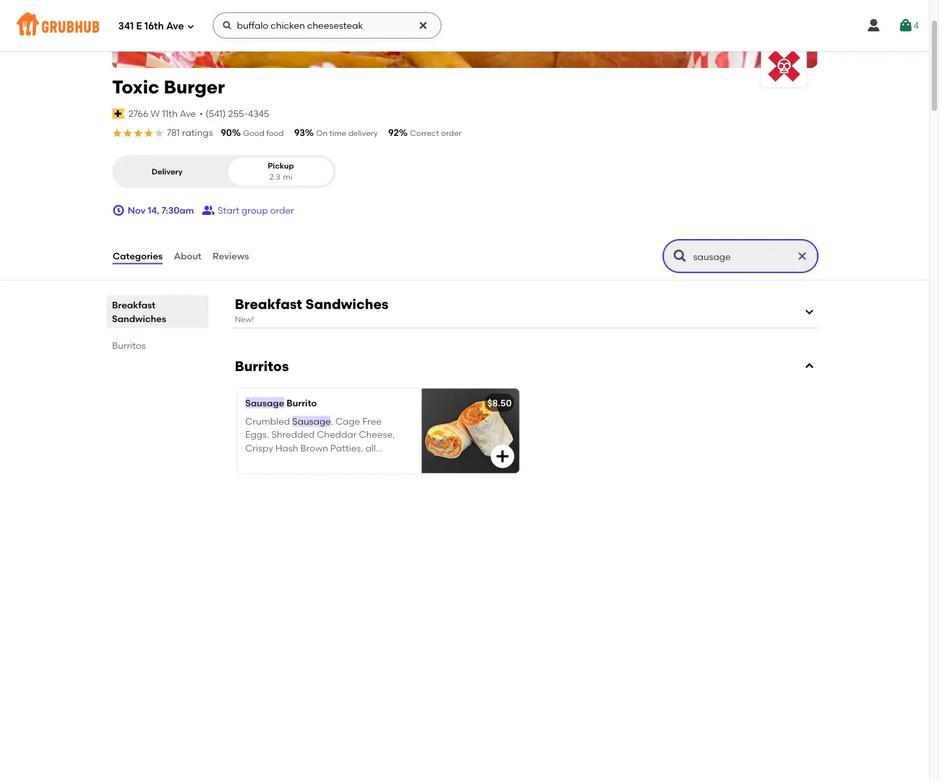 Task type: locate. For each thing, give the bounding box(es) containing it.
ave right 16th
[[166, 20, 184, 32]]

4
[[914, 20, 919, 31]]

0 vertical spatial svg image
[[898, 18, 914, 33]]

tortilla
[[267, 469, 296, 480]]

1 vertical spatial svg image
[[112, 204, 125, 217]]

2766
[[129, 108, 148, 119]]

1 horizontal spatial free
[[363, 416, 382, 427]]

sausage burrito
[[245, 398, 317, 409]]

option group containing pickup
[[112, 155, 336, 189]]

1 horizontal spatial svg image
[[898, 18, 914, 33]]

4 button
[[898, 14, 919, 37]]

1 vertical spatial free
[[245, 469, 265, 480]]

food
[[266, 129, 284, 138]]

hash
[[276, 443, 298, 454]]

0 horizontal spatial breakfast
[[112, 300, 155, 311]]

all
[[366, 443, 376, 454]]

burritos up sausage burrito
[[235, 358, 289, 375]]

0 horizontal spatial sandwiches
[[112, 313, 166, 324]]

people icon image
[[202, 204, 215, 217]]

flour
[[308, 456, 329, 467]]

on time delivery
[[316, 129, 378, 138]]

sandwiches
[[306, 296, 389, 313], [112, 313, 166, 324]]

$8.50
[[488, 398, 512, 409]]

free up cheese,
[[363, 416, 382, 427]]

svg image
[[866, 18, 882, 33], [222, 20, 232, 31], [418, 20, 428, 31], [187, 23, 195, 30], [805, 307, 815, 317], [805, 361, 815, 372], [495, 449, 511, 464]]

,
[[331, 416, 333, 427]]

svg image
[[898, 18, 914, 33], [112, 204, 125, 217]]

burritos
[[112, 340, 146, 351], [235, 358, 289, 375]]

ave
[[166, 20, 184, 32], [180, 108, 196, 119]]

burger
[[164, 76, 225, 98]]

pickup 2.3 mi
[[268, 161, 294, 182]]

sandwiches inside breakfast sandwiches new!
[[306, 296, 389, 313]]

order right group
[[270, 205, 294, 216]]

1 horizontal spatial sandwiches
[[306, 296, 389, 313]]

wrapped
[[245, 456, 287, 467]]

order right correct
[[441, 129, 462, 138]]

categories
[[113, 251, 163, 262]]

sausage
[[245, 398, 284, 409], [292, 416, 331, 427]]

1 horizontal spatial order
[[441, 129, 462, 138]]

order inside button
[[270, 205, 294, 216]]

sandwiches inside breakfast sandwiches tab
[[112, 313, 166, 324]]

start group order button
[[202, 199, 294, 223]]

toxic burger
[[112, 76, 225, 98]]

0 horizontal spatial sausage
[[245, 398, 284, 409]]

gluten
[[366, 456, 395, 467]]

breakfast for breakfast sandwiches
[[112, 300, 155, 311]]

sausage down burrito
[[292, 416, 331, 427]]

burritos inside tab
[[112, 340, 146, 351]]

available.
[[299, 469, 342, 480]]

ave inside main navigation navigation
[[166, 20, 184, 32]]

tortilla.
[[332, 456, 363, 467]]

w
[[151, 108, 160, 119]]

order
[[441, 129, 462, 138], [270, 205, 294, 216]]

0 horizontal spatial svg image
[[112, 204, 125, 217]]

11th
[[162, 108, 178, 119]]

breakfast inside breakfast sandwiches new!
[[235, 296, 302, 313]]

0 horizontal spatial order
[[270, 205, 294, 216]]

free down wrapped
[[245, 469, 265, 480]]

option group
[[112, 155, 336, 189]]

breakfast
[[235, 296, 302, 313], [112, 300, 155, 311]]

1 horizontal spatial breakfast
[[235, 296, 302, 313]]

breakfast up new!
[[235, 296, 302, 313]]

a
[[299, 456, 306, 467]]

free
[[363, 416, 382, 427], [245, 469, 265, 480]]

0 vertical spatial order
[[441, 129, 462, 138]]

0 horizontal spatial burritos
[[112, 340, 146, 351]]

ave inside button
[[180, 108, 196, 119]]

breakfast inside breakfast sandwiches
[[112, 300, 155, 311]]

eggs,
[[245, 429, 269, 440]]

ave left •
[[180, 108, 196, 119]]

2.3
[[270, 173, 280, 182]]

16th
[[144, 20, 164, 32]]

cheese,
[[359, 429, 395, 440]]

svg image inside nov 14, 7:30am button
[[112, 204, 125, 217]]

svg image for nov 14, 7:30am
[[112, 204, 125, 217]]

1 horizontal spatial sausage
[[292, 416, 331, 427]]

toxic burger logo image
[[761, 42, 807, 88]]

correct
[[410, 129, 439, 138]]

0 vertical spatial ave
[[166, 20, 184, 32]]

781
[[167, 127, 180, 139]]

sandwiches for breakfast sandwiches new!
[[306, 296, 389, 313]]

1 vertical spatial ave
[[180, 108, 196, 119]]

subscription pass image
[[112, 109, 125, 119]]

1 vertical spatial order
[[270, 205, 294, 216]]

brown
[[301, 443, 328, 454]]

search icon image
[[673, 249, 688, 264]]

nov 14, 7:30am
[[128, 205, 194, 216]]

burritos down breakfast sandwiches
[[112, 340, 146, 351]]

time
[[329, 129, 347, 138]]

breakfast up 'burritos' tab
[[112, 300, 155, 311]]

1 horizontal spatial burritos
[[235, 358, 289, 375]]

0 vertical spatial burritos
[[112, 340, 146, 351]]

burrito
[[287, 398, 317, 409]]

group
[[242, 205, 268, 216]]

svg image inside 4 button
[[898, 18, 914, 33]]

cage
[[336, 416, 360, 427]]

on
[[316, 129, 328, 138]]

patties,
[[330, 443, 363, 454]]

delivery
[[348, 129, 378, 138]]

sausage up crumbled
[[245, 398, 284, 409]]

1 vertical spatial burritos
[[235, 358, 289, 375]]



Task type: describe. For each thing, give the bounding box(es) containing it.
burritos tab
[[112, 339, 204, 353]]

x icon image
[[796, 250, 809, 263]]

nov 14, 7:30am button
[[112, 199, 194, 223]]

crumbled sausage
[[245, 416, 331, 427]]

burritos button
[[232, 357, 818, 376]]

sausage burrito image
[[422, 389, 520, 474]]

about button
[[173, 233, 202, 280]]

shredded
[[271, 429, 315, 440]]

ave for 2766 w 11th ave
[[180, 108, 196, 119]]

4345
[[248, 108, 269, 119]]

crispy
[[245, 443, 273, 454]]

93
[[294, 127, 305, 139]]

2766 w 11th ave
[[129, 108, 196, 119]]

• (541) 255-4345
[[199, 108, 269, 119]]

•
[[199, 108, 203, 119]]

781 ratings
[[167, 127, 213, 139]]

svg image for 4
[[898, 18, 914, 33]]

Search for food, convenience, alcohol... search field
[[213, 12, 442, 39]]

categories button
[[112, 233, 163, 280]]

breakfast sandwiches
[[112, 300, 166, 324]]

toxic
[[112, 76, 159, 98]]

255-
[[228, 108, 248, 119]]

new!
[[235, 315, 254, 324]]

svg image inside "burritos" button
[[805, 361, 815, 372]]

0 vertical spatial sausage
[[245, 398, 284, 409]]

341 e 16th ave
[[118, 20, 184, 32]]

breakfast for breakfast sandwiches new!
[[235, 296, 302, 313]]

nov
[[128, 205, 146, 216]]

correct order
[[410, 129, 462, 138]]

crumbled
[[245, 416, 290, 427]]

cheddar
[[317, 429, 357, 440]]

(541) 255-4345 button
[[206, 107, 269, 121]]

start group order
[[218, 205, 294, 216]]

ratings
[[182, 127, 213, 139]]

mi
[[283, 173, 292, 182]]

about
[[174, 251, 202, 262]]

(541)
[[206, 108, 226, 119]]

2766 w 11th ave button
[[128, 107, 197, 121]]

reviews
[[213, 251, 249, 262]]

e
[[136, 20, 142, 32]]

92
[[388, 127, 399, 139]]

good
[[243, 129, 265, 138]]

90
[[221, 127, 232, 139]]

14,
[[148, 205, 159, 216]]

341
[[118, 20, 134, 32]]

7:30am
[[162, 205, 194, 216]]

, cage free eggs, shredded cheddar cheese, crispy hash brown patties, all wrapped in a flour tortilla. gluten free tortilla available.
[[245, 416, 395, 480]]

ave for 341 e 16th ave
[[166, 20, 184, 32]]

good food
[[243, 129, 284, 138]]

main navigation navigation
[[0, 0, 930, 51]]

0 horizontal spatial free
[[245, 469, 265, 480]]

reviews button
[[212, 233, 250, 280]]

breakfast sandwiches new!
[[235, 296, 389, 324]]

1 vertical spatial sausage
[[292, 416, 331, 427]]

burritos inside button
[[235, 358, 289, 375]]

in
[[289, 456, 297, 467]]

0 vertical spatial free
[[363, 416, 382, 427]]

sandwiches for breakfast sandwiches
[[112, 313, 166, 324]]

start
[[218, 205, 239, 216]]

delivery
[[152, 167, 183, 176]]

pickup
[[268, 161, 294, 171]]

Search Toxic Burger search field
[[692, 251, 792, 263]]

breakfast sandwiches tab
[[112, 298, 204, 326]]



Task type: vqa. For each thing, say whether or not it's contained in the screenshot.
The Onions
no



